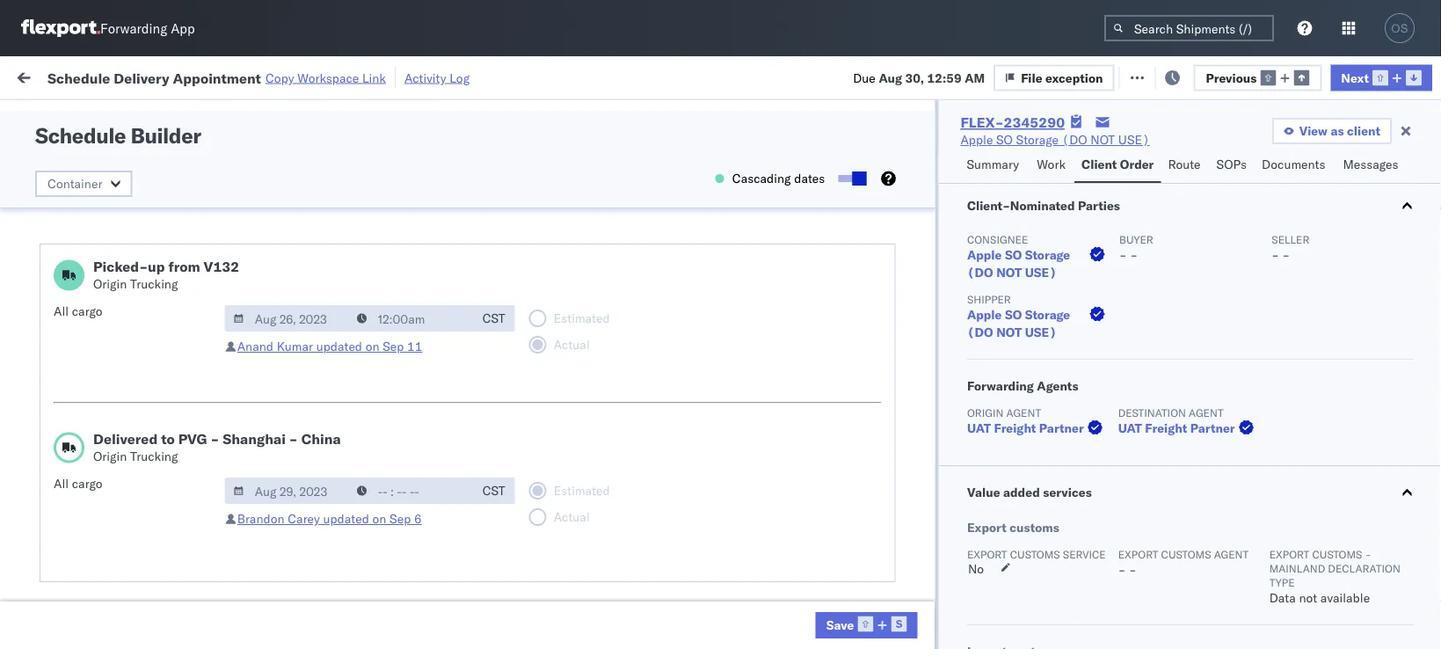 Task type: describe. For each thing, give the bounding box(es) containing it.
storage down 2258423
[[1025, 307, 1070, 322]]

anand
[[237, 339, 274, 354]]

1 vertical spatial origin
[[967, 406, 1004, 419]]

seller
[[1272, 233, 1310, 246]]

filtered
[[18, 108, 60, 123]]

flex-1919146
[[971, 127, 1062, 143]]

angeles
[[189, 195, 233, 210]]

appointment for schedule delivery appointment link to the top
[[141, 242, 213, 258]]

integration test account - karl lagerfeld for flex-2130497
[[767, 475, 996, 491]]

(do up shipper
[[967, 265, 993, 280]]

upload for 2nd upload customs clearance documents link from the bottom
[[40, 504, 80, 520]]

airport down documents 'button'
[[1259, 243, 1298, 259]]

karl for flex-2130383
[[918, 514, 940, 530]]

los inside schedule pickup from los angeles international airport
[[166, 195, 186, 210]]

from inside schedule pickup from madrid– barajas airport, madrid, spain
[[137, 272, 163, 288]]

0 horizontal spatial no
[[144, 109, 158, 122]]

0 vertical spatial schedule delivery appointment link
[[37, 241, 213, 259]]

ocean for 12:59 am mst, feb 28, 2023
[[538, 359, 574, 375]]

2130497
[[1009, 475, 1062, 491]]

0 vertical spatial china
[[1143, 127, 1176, 143]]

delivery up : in the top of the page
[[114, 69, 169, 86]]

schedule pickup from los angeles, ca link for unknown
[[40, 426, 250, 461]]

upload customs clearance documents for 2nd upload customs clearance documents link from the top
[[40, 582, 193, 615]]

cascading dates
[[733, 171, 825, 186]]

0 vertical spatial appointment
[[173, 69, 261, 86]]

v132
[[204, 258, 239, 275]]

origin agent
[[967, 406, 1041, 419]]

ca down route button
[[1158, 205, 1175, 220]]

so down flex-2345290 link at the right of the page
[[997, 132, 1013, 147]]

consignee for flex-1919147
[[848, 359, 907, 375]]

fcl for 12:59 am mst, feb 28, 2023
[[578, 359, 600, 375]]

1893088
[[1009, 437, 1062, 452]]

all cargo for picked-
[[54, 303, 103, 319]]

delivery for schedule delivery appointment link to the top
[[92, 242, 137, 258]]

trucking inside delivered to pvg - shanghai - china origin trucking
[[130, 449, 178, 464]]

sep for picked-up from v132
[[383, 339, 404, 354]]

route button
[[1162, 149, 1210, 183]]

bill
[[146, 117, 164, 133]]

pudong for flex-2345290
[[1139, 243, 1182, 259]]

fcl for 4:00 pm mdt, jun 11, 2023
[[578, 514, 600, 530]]

airport,
[[85, 290, 128, 305]]

work inside "button"
[[191, 68, 222, 84]]

not down integration test account - suitsupply
[[897, 243, 922, 259]]

fcl for 1:00 am mdt, sep 11, 2023
[[578, 592, 600, 607]]

2023 for 12:59 am mdt, aug 30, 2023
[[426, 243, 457, 259]]

1 vertical spatial no
[[968, 561, 984, 577]]

storage up 2258423
[[1025, 247, 1070, 263]]

cst for picked-up from v132
[[483, 311, 506, 326]]

customs for export customs
[[1010, 520, 1060, 535]]

customs for export customs - mainland declaration type data not available
[[1312, 548, 1363, 561]]

MMM D, YYYY text field
[[225, 478, 350, 504]]

1 vertical spatial schedule delivery appointment button
[[40, 396, 216, 416]]

appointment for bottom schedule delivery appointment link
[[144, 397, 216, 413]]

3 shanghai pudong international airport from the top
[[1084, 553, 1298, 568]]

brandon carey updated on sep 6
[[237, 511, 422, 526]]

(do down integration test account - suitsupply
[[868, 243, 894, 259]]

airport up type
[[1259, 553, 1298, 568]]

angeles, left anand
[[189, 350, 237, 365]]

2 xiaoyu test client from the left
[[767, 592, 868, 607]]

confirm pickup from amsterdam airport schiphol, haarlemmermeer, netherlands link
[[37, 465, 264, 516]]

previous button
[[1194, 64, 1322, 91]]

import work button
[[141, 56, 229, 96]]

uat freight partner link for origin
[[967, 420, 1107, 437]]

madrid–
[[166, 272, 212, 288]]

so up save button
[[803, 553, 819, 568]]

los down confirm pickup from los angeles, ca button
[[166, 350, 186, 365]]

partner for destination agent
[[1190, 420, 1235, 436]]

schedule pickup from los angeles, ca for unknown
[[40, 427, 237, 460]]

workitem
[[19, 144, 65, 157]]

0 horizontal spatial aug
[[378, 243, 401, 259]]

1 horizontal spatial exception
[[1167, 68, 1224, 84]]

ocean for 4:00 pm mdt, jun 11, 2023
[[538, 514, 574, 530]]

use) down 'suitsupply'
[[925, 243, 957, 259]]

1 vertical spatial flex-2345290
[[971, 243, 1062, 259]]

3 pudong from the top
[[1139, 553, 1182, 568]]

by:
[[64, 108, 81, 123]]

agent for destination agent
[[1189, 406, 1224, 419]]

delivery for bottom schedule delivery appointment link
[[96, 397, 141, 413]]

pickup for the confirm pickup from amsterdam airport schiphol, haarlemmermeer, netherlands link
[[85, 466, 123, 481]]

os button
[[1380, 8, 1421, 48]]

may
[[369, 475, 394, 491]]

1 horizontal spatial client
[[834, 592, 868, 607]]

1662119
[[1009, 321, 1062, 336]]

flex-1662119
[[971, 321, 1062, 336]]

confirm delivery
[[40, 165, 134, 180]]

integration test account - suitsupply
[[767, 166, 977, 181]]

import
[[148, 68, 188, 84]]

ocean fcl for 4:00 pm mdt, jun 11, 2023
[[538, 514, 600, 530]]

28,
[[402, 359, 421, 375]]

bookings test consignee for flex-1919147
[[767, 359, 907, 375]]

account for flex-2318555
[[857, 166, 904, 181]]

message
[[236, 68, 285, 84]]

due aug 30, 12:59 am
[[854, 70, 985, 85]]

lagerfeld for flex-2130383
[[944, 514, 996, 530]]

apple so storage (do not use) up save button
[[767, 553, 957, 568]]

message (0)
[[236, 68, 308, 84]]

of inside the exception: missing bill of lading numbers
[[167, 117, 178, 133]]

apple so storage (do not use) link for consignee
[[967, 246, 1109, 281]]

4:00 pm mdt, jun 11, 2023
[[283, 514, 445, 530]]

export customs - mainland declaration type data not available
[[1269, 548, 1401, 606]]

1 xiaoyu test client from the left
[[653, 592, 753, 607]]

view
[[1300, 123, 1328, 139]]

flex id
[[943, 144, 976, 157]]

flex-2342348
[[971, 553, 1062, 568]]

mdt, for 12:59 am mdt, aug 30, 2023
[[344, 243, 375, 259]]

not up flex-2258423
[[996, 265, 1022, 280]]

snoozed : no
[[95, 109, 158, 122]]

12:59 for 12:59 am mdt, aug 30, 2023
[[283, 243, 318, 259]]

exception: missing bill of lading numbers button
[[37, 117, 264, 154]]

haarlemmermeer,
[[93, 483, 193, 499]]

1 horizontal spatial file
[[1142, 68, 1164, 84]]

confirm for confirm delivery
[[40, 165, 85, 180]]

customs for export customs service
[[1010, 548, 1060, 561]]

confirm pickup from los angeles, ca
[[19, 320, 229, 335]]

international down the value added services button
[[1185, 553, 1256, 568]]

schedule pickup from los angeles, ca link for 12:59 am mst, feb 28, 2023
[[40, 349, 250, 384]]

Search Shipments (/) text field
[[1105, 15, 1275, 41]]

0 horizontal spatial exception
[[1046, 70, 1104, 85]]

apple so storage (do not use) link for shipper
[[967, 306, 1109, 341]]

copy workspace link button
[[266, 70, 386, 85]]

export customs
[[967, 520, 1060, 535]]

mdt, for 3:59 pm mdt, may 9, 2023
[[335, 475, 366, 491]]

not up client order
[[1091, 132, 1116, 147]]

barajas
[[40, 290, 82, 305]]

flex
[[943, 144, 963, 157]]

client-
[[967, 198, 1010, 213]]

1919147
[[1009, 359, 1062, 375]]

am down anand kumar updated on sep 11
[[321, 359, 341, 375]]

1 horizontal spatial file exception
[[1142, 68, 1224, 84]]

not up 'flex-1919147'
[[996, 325, 1022, 340]]

los up the amsterdam
[[166, 427, 186, 442]]

2023 for 12:59 am mdt, jun 15, 2023
[[423, 398, 454, 413]]

1:00
[[283, 592, 310, 607]]

:
[[136, 109, 139, 122]]

value added services button
[[939, 466, 1442, 519]]

0 horizontal spatial file exception
[[1021, 70, 1104, 85]]

test for flex-1919147
[[822, 359, 845, 375]]

11, for sep
[[396, 592, 415, 607]]

ac
[[653, 205, 669, 220]]

picked-up from v132 origin trucking
[[93, 258, 239, 292]]

delivery up upload customs clearance documents button
[[131, 552, 176, 567]]

app
[[171, 20, 195, 37]]

from left pvg
[[137, 427, 163, 442]]

uat freight partner for origin
[[967, 420, 1084, 436]]

12:59 for 12:59 am mst, feb 28, 2023
[[283, 359, 318, 375]]

work button
[[1030, 149, 1075, 183]]

pickup down confirm pickup from los angeles, ca button
[[96, 350, 134, 365]]

storage up work button
[[1017, 132, 1059, 147]]

tghu6680920
[[1260, 127, 1346, 142]]

anand kumar updated on sep 11 button
[[237, 339, 423, 354]]

1889408
[[1009, 630, 1062, 646]]

confirm delivery link
[[40, 164, 134, 182]]

save button
[[816, 612, 918, 639]]

from inside schedule pickup from los angeles international airport
[[137, 195, 163, 210]]

buyer - -
[[1119, 233, 1154, 263]]

declaration
[[1328, 562, 1401, 575]]

uat freight partner link for destination
[[1118, 420, 1258, 437]]

port
[[1135, 144, 1155, 157]]

1 vertical spatial 30,
[[404, 243, 423, 259]]

8 resize handle column header from the left
[[1230, 136, 1251, 649]]

so down the ram on the left top of page
[[688, 243, 705, 259]]

sops
[[1217, 157, 1247, 172]]

Search Work text field
[[851, 63, 1043, 89]]

confirm delivery button
[[40, 164, 134, 183]]

from down confirm pickup from los angeles, ca button
[[137, 350, 163, 365]]

apple so storage (do not use) up flex-2258423
[[967, 247, 1070, 280]]

kaohsiung, taiwan
[[1084, 398, 1189, 413]]

client-nominated parties
[[967, 198, 1120, 213]]

0 vertical spatial apple so storage (do not use) link
[[961, 131, 1150, 149]]

flex-2130383
[[971, 514, 1062, 530]]

use) left flex-2342348
[[925, 553, 957, 568]]

upload customs clearance documents for 2nd upload customs clearance documents link from the bottom
[[40, 504, 193, 537]]

2 shanghai, from the top
[[1084, 321, 1140, 336]]

container button
[[35, 171, 132, 197]]

9 resize handle column header from the left
[[1344, 136, 1365, 649]]

customs for 2nd upload customs clearance documents link from the top
[[84, 582, 133, 597]]

1 shanghai, from the top
[[1084, 127, 1140, 143]]

1 resize handle column header from the left
[[252, 136, 273, 649]]

angeles, inside button
[[161, 320, 209, 335]]

upload proof of delivery
[[40, 552, 176, 567]]

5 resize handle column header from the left
[[737, 136, 758, 649]]

shanghai pudong international airport for 2130497
[[1084, 475, 1298, 491]]

ocean for unknown
[[538, 321, 574, 336]]

brandon carey updated on sep 6 button
[[237, 511, 422, 526]]

am for xiaoyu test client
[[313, 592, 333, 607]]

seller - -
[[1272, 233, 1310, 263]]

1 vertical spatial 2345290
[[1009, 243, 1062, 259]]

mbl/mawb n button
[[1365, 140, 1442, 157]]

shanghai down los angeles, ca
[[1084, 243, 1136, 259]]

2 vertical spatial sep
[[370, 592, 393, 607]]

activity log
[[405, 70, 470, 85]]

from inside confirm pickup from amsterdam airport schiphol, haarlemmermeer, netherlands
[[126, 466, 152, 481]]

pickup for confirm pickup from los angeles, ca link
[[67, 320, 105, 335]]

am up flex-2345290 link at the right of the page
[[965, 70, 985, 85]]

ocean fcl for 1:00 am mdt, sep 11, 2023
[[538, 592, 600, 607]]

2 upload customs clearance documents link from the top
[[40, 581, 250, 616]]

exception: missing bill of lading numbers
[[37, 117, 219, 150]]

angeles, right to at the bottom of page
[[189, 427, 237, 442]]

amsterdam
[[155, 466, 219, 481]]

air for ac
[[538, 205, 554, 220]]

bookings for flex-1919147
[[767, 359, 819, 375]]

use) up order
[[1119, 132, 1150, 147]]

-- : -- -- text field for delivered to pvg - shanghai - china
[[348, 478, 473, 504]]

2 shanghai, china from the top
[[1084, 321, 1176, 336]]

angeles, up "buyer"
[[1107, 205, 1155, 220]]

client-nominated parties button
[[939, 179, 1442, 232]]

my work
[[18, 64, 96, 88]]

integration test account - karl lagerfeld for flex-2130383
[[767, 514, 996, 530]]

origin inside picked-up from v132 origin trucking
[[93, 276, 127, 292]]

numbers inside the exception: missing bill of lading numbers
[[37, 135, 88, 150]]

schedule inside schedule pickup from madrid– barajas airport, madrid, spain
[[40, 272, 93, 288]]

0 vertical spatial flex-2345290
[[961, 113, 1065, 131]]

mdt, for 1:00 am mdt, sep 11, 2023
[[336, 592, 367, 607]]

ca up schiphol,
[[40, 445, 57, 460]]

origin inside delivered to pvg - shanghai - china origin trucking
[[93, 449, 127, 464]]

service
[[1063, 548, 1106, 561]]

ca down barajas
[[40, 367, 57, 383]]

account for flex-2130497
[[857, 475, 904, 491]]

not down dates
[[783, 243, 807, 259]]

am for apple so storage (do not use)
[[321, 243, 341, 259]]

export for export customs service
[[967, 548, 1007, 561]]

karl for flex-2130497
[[918, 475, 940, 491]]

ca inside button
[[212, 320, 229, 335]]

(do up work button
[[1062, 132, 1088, 147]]

import work
[[148, 68, 222, 84]]

(do down the cascading
[[754, 243, 780, 259]]

storage down the cascading
[[708, 243, 751, 259]]

madrid,
[[131, 290, 175, 305]]

confirm pickup from amsterdam airport schiphol, haarlemmermeer, netherlands
[[37, 466, 261, 516]]

so up flex-2258423
[[1005, 247, 1022, 263]]

ocean fcl for unknown
[[538, 321, 600, 336]]

1 vertical spatial of
[[117, 552, 128, 567]]

apple so storage (do not use) down flex-2258423
[[967, 307, 1070, 340]]

pickup for "schedule pickup from los angeles international airport" link
[[96, 195, 134, 210]]

3 air from the top
[[538, 475, 554, 491]]

export for export customs
[[967, 520, 1007, 535]]



Task type: locate. For each thing, give the bounding box(es) containing it.
activity log button
[[405, 67, 470, 88]]

schedule pickup from madrid– barajas airport, madrid, spain link
[[40, 271, 250, 307]]

1 clearance from the top
[[136, 504, 193, 520]]

0 horizontal spatial of
[[117, 552, 128, 567]]

0 vertical spatial 2345290
[[1004, 113, 1065, 131]]

schedule pickup from los angeles international airport link
[[40, 194, 250, 229]]

export inside export customs - mainland declaration type data not available
[[1269, 548, 1310, 561]]

storage down dates
[[823, 243, 865, 259]]

2 upload from the top
[[40, 552, 80, 567]]

export down "value"
[[967, 520, 1007, 535]]

1 cargo from the top
[[72, 303, 103, 319]]

2 vertical spatial air
[[538, 475, 554, 491]]

upload
[[40, 504, 80, 520], [40, 552, 80, 567], [40, 582, 80, 597]]

1 pudong from the top
[[1139, 243, 1182, 259]]

0 vertical spatial clearance
[[136, 504, 193, 520]]

2 ocean fcl from the top
[[538, 359, 600, 375]]

schedule delivery appointment up delivered
[[40, 397, 216, 413]]

flexport. image
[[21, 19, 100, 37]]

partner for origin agent
[[1039, 420, 1084, 436]]

airport inside schedule pickup from los angeles international airport
[[115, 212, 154, 228]]

0 vertical spatial 11,
[[392, 514, 412, 530]]

3 resize handle column header from the left
[[508, 136, 530, 649]]

2 unknown from the top
[[283, 321, 339, 336]]

customs down haarlemmermeer,
[[84, 504, 133, 520]]

3 fcl from the top
[[578, 514, 600, 530]]

container inside button
[[1260, 137, 1307, 150]]

consignee for flex-1893088
[[848, 437, 907, 452]]

schedule pickup from los angeles, ca link
[[40, 349, 250, 384], [40, 426, 250, 461]]

uat freight partner
[[967, 420, 1084, 436], [1118, 420, 1235, 436]]

no right : in the top of the page
[[144, 109, 158, 122]]

export right service
[[1118, 548, 1158, 561]]

schedule delivery appointment
[[37, 242, 213, 258], [40, 397, 216, 413]]

on
[[804, 398, 822, 413], [918, 398, 936, 413]]

shanghai, china
[[1084, 127, 1176, 143], [1084, 321, 1176, 336]]

5 ocean from the top
[[538, 592, 574, 607]]

at
[[349, 68, 360, 84]]

-- : -- -- text field
[[348, 305, 473, 332], [348, 478, 473, 504]]

1 horizontal spatial partner
[[1190, 420, 1235, 436]]

0 vertical spatial aug
[[879, 70, 903, 85]]

summary button
[[960, 149, 1030, 183]]

0 horizontal spatial client
[[720, 592, 753, 607]]

pickup inside schedule pickup from madrid– barajas airport, madrid, spain
[[96, 272, 134, 288]]

pickup inside schedule pickup from los angeles international airport
[[96, 195, 134, 210]]

pickup up airport,
[[96, 272, 134, 288]]

resize handle column header
[[252, 136, 273, 649], [447, 136, 468, 649], [508, 136, 530, 649], [623, 136, 644, 649], [737, 136, 758, 649], [913, 136, 934, 649], [1054, 136, 1075, 649], [1230, 136, 1251, 649], [1344, 136, 1365, 649], [1410, 136, 1431, 649]]

-- : -- -- text field for picked-up from v132
[[348, 305, 473, 332]]

1 vertical spatial pudong
[[1139, 475, 1182, 491]]

uat freight partner for destination
[[1118, 420, 1235, 436]]

pm right the 3:59
[[313, 475, 332, 491]]

all cargo up netherlands
[[54, 476, 103, 491]]

am up mmm d, yyyy text box
[[321, 243, 341, 259]]

2 ocean from the top
[[538, 359, 574, 375]]

2 uat freight partner link from the left
[[1118, 420, 1258, 437]]

1 ocean fcl from the top
[[538, 321, 600, 336]]

uat freight partner up the flex-1893088
[[967, 420, 1084, 436]]

order
[[1121, 157, 1154, 172]]

2 horizontal spatial client
[[1082, 157, 1118, 172]]

1 integration test account - karl lagerfeld from the top
[[767, 475, 996, 491]]

1 horizontal spatial forwarding
[[967, 378, 1034, 394]]

uat freight partner link down destination agent
[[1118, 420, 1258, 437]]

from inside button
[[109, 320, 134, 335]]

am for integration test account - on ag
[[321, 398, 341, 413]]

1 xiaoyu from the left
[[653, 592, 690, 607]]

lagerfeld left added
[[944, 475, 996, 491]]

2 schedule pickup from los angeles, ca link from the top
[[40, 426, 250, 461]]

cst for delivered to pvg - shanghai - china
[[483, 483, 506, 498]]

1 bookings from the top
[[767, 359, 819, 375]]

1 shanghai, china from the top
[[1084, 127, 1176, 143]]

2 fcl from the top
[[578, 359, 600, 375]]

am right 1:00
[[313, 592, 333, 607]]

2 vertical spatial appointment
[[144, 397, 216, 413]]

0 vertical spatial schedule pickup from los angeles, ca
[[40, 350, 237, 383]]

batch action
[[1344, 68, 1420, 84]]

2 shanghai pudong international airport from the top
[[1084, 475, 1298, 491]]

1 vertical spatial lagerfeld
[[944, 514, 996, 530]]

1 on from the left
[[804, 398, 822, 413]]

jun for 11,
[[369, 514, 389, 530]]

apple so storage (do not use) link up 2258423
[[967, 246, 1109, 281]]

ram
[[673, 205, 698, 220]]

1857563
[[1009, 205, 1062, 220]]

1 uat freight partner from the left
[[967, 420, 1084, 436]]

2 resize handle column header from the left
[[447, 136, 468, 649]]

test for flex-2130383
[[831, 514, 854, 530]]

1 horizontal spatial xiaoyu
[[767, 592, 805, 607]]

cascading
[[733, 171, 791, 186]]

1 vertical spatial -- : -- -- text field
[[348, 478, 473, 504]]

picked-
[[93, 258, 148, 275]]

customs inside upload customs clearance documents button
[[84, 582, 133, 597]]

departure port
[[1084, 144, 1155, 157]]

1 freight from the left
[[994, 420, 1036, 436]]

delivered
[[93, 430, 158, 448]]

container numbers button
[[1251, 133, 1348, 164]]

lagerfeld for flex-2130497
[[944, 475, 996, 491]]

on for picked-up from v132
[[366, 339, 380, 354]]

customs inside export customs agent - -
[[1161, 548, 1211, 561]]

work
[[50, 64, 96, 88]]

0 vertical spatial bookings test consignee
[[767, 359, 907, 375]]

2 xiaoyu from the left
[[767, 592, 805, 607]]

apple so storage (do not use) link up 2318555
[[961, 131, 1150, 149]]

upload customs clearance documents inside button
[[40, 582, 193, 615]]

-- : -- -- text field up 6
[[348, 478, 473, 504]]

10 resize handle column header from the left
[[1410, 136, 1431, 649]]

None checkbox
[[839, 175, 863, 182]]

delivery up delivered
[[96, 397, 141, 413]]

schedule pickup from los angeles, ca for 12:59 am mst, feb 28, 2023
[[40, 350, 237, 383]]

flex-2318555
[[971, 166, 1062, 181]]

1 vertical spatial schedule pickup from los angeles, ca
[[40, 427, 237, 460]]

9,
[[397, 475, 408, 491]]

0 vertical spatial upload customs clearance documents
[[40, 504, 193, 537]]

test for flex-2130497
[[831, 475, 854, 491]]

flex-2130497
[[971, 475, 1062, 491]]

4:00
[[283, 514, 310, 530]]

2 bookings test consignee from the top
[[767, 437, 907, 452]]

1 pm from the top
[[313, 475, 332, 491]]

4 fcl from the top
[[578, 592, 600, 607]]

flex-2345290 link
[[961, 113, 1065, 131]]

1 vertical spatial confirm
[[19, 320, 64, 335]]

documents inside button
[[40, 599, 104, 615]]

1 fcl from the top
[[578, 321, 600, 336]]

aug
[[879, 70, 903, 85], [378, 243, 401, 259]]

documents for 2nd upload customs clearance documents link from the bottom
[[40, 522, 104, 537]]

delivered to pvg - shanghai - china origin trucking
[[93, 430, 341, 464]]

3:59 pm mdt, may 9, 2023
[[283, 475, 442, 491]]

documents down proof
[[40, 599, 104, 615]]

0 horizontal spatial numbers
[[37, 135, 88, 150]]

1 vertical spatial schedule delivery appointment link
[[40, 396, 216, 414]]

0 vertical spatial on
[[430, 68, 444, 84]]

agent right taiwan
[[1189, 406, 1224, 419]]

0 vertical spatial all cargo
[[54, 303, 103, 319]]

schedule delivery appointment link up delivered
[[40, 396, 216, 414]]

pickup inside confirm pickup from amsterdam airport schiphol, haarlemmermeer, netherlands
[[85, 466, 123, 481]]

3 ocean from the top
[[538, 398, 574, 413]]

available
[[1321, 590, 1370, 606]]

jun left 15,
[[378, 398, 398, 413]]

unknown for ocean fcl
[[283, 321, 339, 336]]

agent for origin agent
[[1006, 406, 1041, 419]]

0 vertical spatial consignee
[[967, 233, 1028, 246]]

2 vertical spatial pudong
[[1139, 553, 1182, 568]]

0 vertical spatial air
[[538, 205, 554, 220]]

2 trucking from the top
[[130, 449, 178, 464]]

0 vertical spatial integration test account - karl lagerfeld
[[767, 475, 996, 491]]

container
[[1260, 137, 1307, 150], [48, 176, 102, 191]]

integration for ocean fcl
[[767, 514, 828, 530]]

1 vertical spatial trucking
[[130, 449, 178, 464]]

1 vertical spatial shanghai, china
[[1084, 321, 1176, 336]]

2 all from the top
[[54, 476, 69, 491]]

759 at risk
[[323, 68, 384, 84]]

carey
[[288, 511, 320, 526]]

2 vertical spatial origin
[[93, 449, 127, 464]]

4 ocean fcl from the top
[[538, 592, 600, 607]]

sep for delivered to pvg - shanghai - china
[[390, 511, 411, 526]]

3 ocean fcl from the top
[[538, 514, 600, 530]]

file exception button
[[1115, 63, 1236, 89], [1115, 63, 1236, 89], [994, 64, 1115, 91], [994, 64, 1115, 91]]

china up port
[[1143, 127, 1176, 143]]

delivery inside confirm delivery link
[[89, 165, 134, 180]]

shanghai, up departure
[[1084, 127, 1140, 143]]

all for delivered
[[54, 476, 69, 491]]

1 air from the top
[[538, 205, 554, 220]]

upload customs clearance documents down upload proof of delivery
[[40, 582, 193, 615]]

flex-2345290 down flex-1857563 on the right top
[[971, 243, 1062, 259]]

delivery for confirm delivery link
[[89, 165, 134, 180]]

freight
[[994, 420, 1036, 436], [1145, 420, 1187, 436]]

3 unknown from the top
[[283, 437, 339, 452]]

2 freight from the left
[[1145, 420, 1187, 436]]

schedule inside schedule pickup from los angeles international airport
[[40, 195, 93, 210]]

--
[[1374, 127, 1389, 143], [1374, 166, 1389, 181], [767, 205, 782, 220], [1084, 359, 1099, 375], [1374, 359, 1389, 375], [1374, 553, 1389, 568], [1374, 592, 1389, 607]]

0 horizontal spatial on
[[804, 398, 822, 413]]

2 vertical spatial apple so storage (do not use) link
[[967, 306, 1109, 341]]

risk
[[363, 68, 384, 84]]

0 vertical spatial updated
[[316, 339, 362, 354]]

2 pm from the top
[[313, 514, 332, 530]]

use) up 1919147
[[1025, 325, 1057, 340]]

2 schedule pickup from los angeles, ca from the top
[[40, 427, 237, 460]]

confirm down barajas
[[19, 320, 64, 335]]

view as client button
[[1273, 118, 1393, 144]]

shanghai down yantian
[[1084, 475, 1136, 491]]

storage up save
[[823, 553, 865, 568]]

so down flex-2258423
[[1005, 307, 1022, 322]]

uat for destination
[[1118, 420, 1142, 436]]

export up mainland
[[1269, 548, 1310, 561]]

customs for 2nd upload customs clearance documents link from the bottom
[[84, 504, 133, 520]]

1 horizontal spatial of
[[167, 117, 178, 133]]

upload customs clearance documents link
[[40, 504, 250, 539], [40, 581, 250, 616]]

flex-1889408 button
[[943, 626, 1066, 649], [943, 626, 1066, 649]]

0 vertical spatial cst
[[483, 311, 506, 326]]

activity
[[405, 70, 447, 85]]

2 uat from the left
[[1118, 420, 1142, 436]]

2 -- : -- -- text field from the top
[[348, 478, 473, 504]]

flex-1919147 button
[[943, 355, 1066, 380], [943, 355, 1066, 380]]

upload customs clearance documents link down haarlemmermeer,
[[40, 504, 250, 539]]

1 vertical spatial clearance
[[136, 582, 193, 597]]

1 upload customs clearance documents link from the top
[[40, 504, 250, 539]]

1 uat freight partner link from the left
[[967, 420, 1107, 437]]

am down 12:59 am mst, feb 28, 2023
[[321, 398, 341, 413]]

1 horizontal spatial 30,
[[906, 70, 925, 85]]

forwarding app
[[100, 20, 195, 37]]

1 vertical spatial all
[[54, 476, 69, 491]]

- inside export customs - mainland declaration type data not available
[[1365, 548, 1372, 561]]

unknown up kumar
[[283, 321, 339, 336]]

upload down upload proof of delivery
[[40, 582, 80, 597]]

1 vertical spatial aug
[[378, 243, 401, 259]]

1 upload customs clearance documents from the top
[[40, 504, 193, 537]]

schedule pickup from los angeles, ca link down confirm pickup from los angeles, ca button
[[40, 349, 250, 384]]

schedule delivery appointment for schedule delivery appointment link to the top
[[37, 242, 213, 258]]

1 all cargo from the top
[[54, 303, 103, 319]]

schedule pickup from los angeles, ca link up confirm pickup from amsterdam airport schiphol, haarlemmermeer, netherlands button at bottom
[[40, 426, 250, 461]]

uat freight partner down destination agent
[[1118, 420, 1235, 436]]

2 vertical spatial shanghai pudong international airport
[[1084, 553, 1298, 568]]

id
[[965, 144, 976, 157]]

11, left 6
[[392, 514, 412, 530]]

los right nominated on the right of the page
[[1084, 205, 1103, 220]]

clearance inside button
[[136, 582, 193, 597]]

upload inside button
[[40, 582, 80, 597]]

cargo for delivered
[[72, 476, 103, 491]]

cargo for picked-
[[72, 303, 103, 319]]

forwarding inside forwarding app link
[[100, 20, 167, 37]]

apple so storage (do not use) down integration test account - suitsupply
[[767, 243, 957, 259]]

flex-2258423 button
[[943, 278, 1066, 302], [943, 278, 1066, 302]]

xiaoyu test client
[[653, 592, 753, 607], [767, 592, 868, 607]]

0 horizontal spatial ag
[[825, 398, 842, 413]]

numbers down exception: on the left top
[[37, 135, 88, 150]]

upload for 2nd upload customs clearance documents link from the top
[[40, 582, 80, 597]]

1 -- : -- -- text field from the top
[[348, 305, 473, 332]]

customs inside export customs - mainland declaration type data not available
[[1312, 548, 1363, 561]]

2 all cargo from the top
[[54, 476, 103, 491]]

confirm down workitem
[[40, 165, 85, 180]]

uat for origin
[[967, 420, 991, 436]]

use) up 2258423
[[1025, 265, 1057, 280]]

numbers inside 'container numbers'
[[1260, 151, 1303, 164]]

freight down destination agent
[[1145, 420, 1187, 436]]

2 vertical spatial consignee
[[848, 437, 907, 452]]

uat freight partner link
[[967, 420, 1107, 437], [1118, 420, 1258, 437]]

pudong down the value added services button
[[1139, 553, 1182, 568]]

los down madrid, at the top of the page
[[138, 320, 157, 335]]

unknown up 12:59 am mdt, aug 30, 2023
[[283, 205, 339, 220]]

0 vertical spatial work
[[191, 68, 222, 84]]

account for flex-2130383
[[857, 514, 904, 530]]

save
[[827, 617, 855, 633]]

updated for picked-up from v132
[[316, 339, 362, 354]]

pickup down confirm delivery button in the top left of the page
[[96, 195, 134, 210]]

2 cargo from the top
[[72, 476, 103, 491]]

sep left 6
[[390, 511, 411, 526]]

1 horizontal spatial work
[[1037, 157, 1066, 172]]

1 partner from the left
[[1039, 420, 1084, 436]]

schedule delivery appointment for bottom schedule delivery appointment link
[[40, 397, 216, 413]]

confirm inside button
[[40, 165, 85, 180]]

(do down shipper
[[967, 325, 993, 340]]

1 vertical spatial cargo
[[72, 476, 103, 491]]

test for flex-2318555
[[831, 166, 854, 181]]

2023
[[426, 243, 457, 259], [424, 359, 454, 375], [423, 398, 454, 413], [412, 475, 442, 491], [415, 514, 445, 530], [418, 592, 448, 607]]

freight up the flex-1893088
[[994, 420, 1036, 436]]

exception
[[1167, 68, 1224, 84], [1046, 70, 1104, 85]]

2 vertical spatial on
[[373, 511, 387, 526]]

lagerfeld
[[944, 475, 996, 491], [944, 514, 996, 530]]

2 customs from the top
[[84, 582, 133, 597]]

1 all from the top
[[54, 303, 69, 319]]

pm for 3:59
[[313, 475, 332, 491]]

1 cst from the top
[[483, 311, 506, 326]]

0 horizontal spatial uat freight partner link
[[967, 420, 1107, 437]]

6
[[414, 511, 422, 526]]

1 horizontal spatial uat
[[1118, 420, 1142, 436]]

0 vertical spatial shanghai, china
[[1084, 127, 1176, 143]]

0 vertical spatial all
[[54, 303, 69, 319]]

ocean for 1:00 am mdt, sep 11, 2023
[[538, 592, 574, 607]]

shanghai inside delivered to pvg - shanghai - china origin trucking
[[223, 430, 286, 448]]

2023 for 3:59 pm mdt, may 9, 2023
[[412, 475, 442, 491]]

test for flex-1893088
[[822, 437, 845, 452]]

2 lagerfeld from the top
[[944, 514, 996, 530]]

1 karl from the top
[[918, 475, 940, 491]]

1 unknown from the top
[[283, 205, 339, 220]]

exception down search shipments (/) text field
[[1167, 68, 1224, 84]]

0 horizontal spatial forwarding
[[100, 20, 167, 37]]

1 trucking from the top
[[130, 276, 178, 292]]

n
[[1440, 144, 1442, 157]]

1 vertical spatial bookings
[[767, 437, 819, 452]]

client
[[1348, 123, 1381, 139]]

0 vertical spatial karl
[[918, 475, 940, 491]]

bookings test consignee for flex-1893088
[[767, 437, 907, 452]]

0 horizontal spatial xiaoyu
[[653, 592, 690, 607]]

shanghai pudong international airport down destination agent
[[1084, 475, 1298, 491]]

airport up mainland
[[1259, 475, 1298, 491]]

2023 for 4:00 pm mdt, jun 11, 2023
[[415, 514, 445, 530]]

copy
[[266, 70, 294, 85]]

2 integration test account - on ag from the left
[[767, 398, 956, 413]]

freight for destination
[[1145, 420, 1187, 436]]

airport
[[115, 212, 154, 228], [1259, 243, 1298, 259], [222, 466, 261, 481], [1259, 475, 1298, 491], [1259, 553, 1298, 568]]

1 upload from the top
[[40, 504, 80, 520]]

2 clearance from the top
[[136, 582, 193, 597]]

international down client-nominated parties "button"
[[1185, 243, 1256, 259]]

mainland
[[1269, 562, 1325, 575]]

delivery up schedule pickup from madrid– barajas airport, madrid, spain at the left top
[[92, 242, 137, 258]]

1 vertical spatial appointment
[[141, 242, 213, 258]]

11, for jun
[[392, 514, 412, 530]]

(do up save button
[[868, 553, 894, 568]]

ocean fcl for 12:59 am mst, feb 28, 2023
[[538, 359, 600, 375]]

destination agent
[[1118, 406, 1224, 419]]

1 vertical spatial pm
[[313, 514, 332, 530]]

1 vertical spatial apple so storage (do not use) link
[[967, 246, 1109, 281]]

7 resize handle column header from the left
[[1054, 136, 1075, 649]]

1 customs from the top
[[84, 504, 133, 520]]

sep
[[383, 339, 404, 354], [390, 511, 411, 526], [370, 592, 393, 607]]

0 horizontal spatial file
[[1021, 70, 1043, 85]]

trucking inside picked-up from v132 origin trucking
[[130, 276, 178, 292]]

1 schedule pickup from los angeles, ca from the top
[[40, 350, 237, 383]]

bookings for flex-1893088
[[767, 437, 819, 452]]

freight for origin
[[994, 420, 1036, 436]]

0 vertical spatial schedule delivery appointment button
[[37, 241, 213, 261]]

trucking down up
[[130, 276, 178, 292]]

parties
[[1078, 198, 1120, 213]]

0 vertical spatial container
[[1260, 137, 1307, 150]]

1 uat from the left
[[967, 420, 991, 436]]

schedule pickup from los angeles, ca up haarlemmermeer,
[[40, 427, 237, 460]]

2 integration test account - karl lagerfeld from the top
[[767, 514, 996, 530]]

0 vertical spatial forwarding
[[100, 20, 167, 37]]

1 horizontal spatial container
[[1260, 137, 1307, 150]]

1 vertical spatial upload customs clearance documents link
[[40, 581, 250, 616]]

mdt, for 4:00 pm mdt, jun 11, 2023
[[335, 514, 366, 530]]

confirm for confirm pickup from amsterdam airport schiphol, haarlemmermeer, netherlands
[[37, 466, 82, 481]]

upload customs clearance documents link down upload proof of delivery
[[40, 581, 250, 616]]

origin down picked- at left top
[[93, 276, 127, 292]]

export customs agent - -
[[1118, 548, 1249, 578]]

integration for air
[[767, 475, 828, 491]]

not up save button
[[897, 553, 922, 568]]

0 vertical spatial jun
[[378, 398, 398, 413]]

mdt, for 12:59 am mdt, jun 15, 2023
[[344, 398, 375, 413]]

2 uat freight partner from the left
[[1118, 420, 1235, 436]]

ocean for 12:59 am mdt, jun 15, 2023
[[538, 398, 574, 413]]

client inside "client order" button
[[1082, 157, 1118, 172]]

0 horizontal spatial xiaoyu test client
[[653, 592, 753, 607]]

link
[[362, 70, 386, 85]]

test for flex-2389690
[[831, 398, 854, 413]]

nominated
[[1010, 198, 1075, 213]]

pickup left to at the bottom of page
[[96, 427, 134, 442]]

airport inside confirm pickup from amsterdam airport schiphol, haarlemmermeer, netherlands
[[222, 466, 261, 481]]

shanghai pudong international airport for 2345290
[[1084, 243, 1298, 259]]

2 on from the left
[[918, 398, 936, 413]]

1 vertical spatial schedule pickup from los angeles, ca link
[[40, 426, 250, 461]]

data
[[1269, 590, 1296, 606]]

apple so storage (do not use) up work button
[[961, 132, 1150, 147]]

cargo up confirm pickup from los angeles, ca
[[72, 303, 103, 319]]

export for export customs - mainland declaration type data not available
[[1269, 548, 1310, 561]]

0 vertical spatial upload customs clearance documents link
[[40, 504, 250, 539]]

feb
[[377, 359, 399, 375]]

clearance down haarlemmermeer,
[[136, 504, 193, 520]]

documents for 2nd upload customs clearance documents link from the top
[[40, 599, 104, 615]]

next button
[[1331, 64, 1433, 91]]

sops button
[[1210, 149, 1255, 183]]

all for picked-
[[54, 303, 69, 319]]

3:59
[[283, 475, 310, 491]]

apple so storage (do not use) down the ram on the left top of page
[[653, 243, 842, 259]]

updated
[[316, 339, 362, 354], [323, 511, 369, 526]]

1 vertical spatial 11,
[[396, 592, 415, 607]]

so down dates
[[803, 243, 819, 259]]

consignee
[[967, 233, 1028, 246], [848, 359, 907, 375], [848, 437, 907, 452]]

forwarding for forwarding app
[[100, 20, 167, 37]]

4 ocean from the top
[[538, 514, 574, 530]]

1 ocean from the top
[[538, 321, 574, 336]]

flex-2389690
[[971, 398, 1062, 413]]

schedule delivery appointment copy workspace link
[[48, 69, 386, 86]]

upload left proof
[[40, 552, 80, 567]]

1 horizontal spatial aug
[[879, 70, 903, 85]]

customs for export customs agent - -
[[1161, 548, 1211, 561]]

1 vertical spatial air
[[538, 243, 554, 259]]

from inside picked-up from v132 origin trucking
[[168, 258, 200, 275]]

karl
[[918, 475, 940, 491], [918, 514, 940, 530]]

3 upload from the top
[[40, 582, 80, 597]]

shanghai up the 3:59
[[223, 430, 286, 448]]

use) down dates
[[811, 243, 842, 259]]

unknown for air
[[283, 205, 339, 220]]

0 vertical spatial shanghai,
[[1084, 127, 1140, 143]]

confirm for confirm pickup from los angeles, ca
[[19, 320, 64, 335]]

0 vertical spatial origin
[[93, 276, 127, 292]]

on for delivered to pvg - shanghai - china
[[373, 511, 387, 526]]

pm for 4:00
[[313, 514, 332, 530]]

pudong down destination
[[1139, 475, 1182, 491]]

agent down the value added services button
[[1214, 548, 1249, 561]]

flex-2130383 button
[[943, 510, 1066, 534], [943, 510, 1066, 534]]

file exception up 1919146
[[1021, 70, 1104, 85]]

shanghai right 2342348
[[1084, 553, 1136, 568]]

export for export customs agent - -
[[1118, 548, 1158, 561]]

1 vertical spatial shanghai pudong international airport
[[1084, 475, 1298, 491]]

1 vertical spatial schedule delivery appointment
[[40, 397, 216, 413]]

1 lagerfeld from the top
[[944, 475, 996, 491]]

export inside export customs agent - -
[[1118, 548, 1158, 561]]

dates
[[795, 171, 825, 186]]

12:59 for 12:59 am mdt, jun 15, 2023
[[283, 398, 318, 413]]

work inside button
[[1037, 157, 1066, 172]]

agent inside export customs agent - -
[[1214, 548, 1249, 561]]

0 vertical spatial sep
[[383, 339, 404, 354]]

1 horizontal spatial xiaoyu test client
[[767, 592, 868, 607]]

2345290 up work button
[[1004, 113, 1065, 131]]

confirm inside confirm pickup from amsterdam airport schiphol, haarlemmermeer, netherlands
[[37, 466, 82, 481]]

2 ag from the left
[[939, 398, 956, 413]]

partner down destination agent
[[1190, 420, 1235, 436]]

2023 for 1:00 am mdt, sep 11, 2023
[[418, 592, 448, 607]]

customs down upload proof of delivery
[[84, 582, 133, 597]]

karl left "value"
[[918, 475, 940, 491]]

MMM D, YYYY text field
[[225, 305, 350, 332]]

schedule delivery appointment link
[[37, 241, 213, 259], [40, 396, 216, 414]]

1 bookings test consignee from the top
[[767, 359, 907, 375]]

2 cst from the top
[[483, 483, 506, 498]]

taiwan
[[1150, 398, 1189, 413]]

1 horizontal spatial ag
[[939, 398, 956, 413]]

pickup for schedule pickup from madrid– barajas airport, madrid, spain link
[[96, 272, 134, 288]]

flex-2130497 button
[[943, 471, 1066, 496], [943, 471, 1066, 496]]

1 vertical spatial sep
[[390, 511, 411, 526]]

(0)
[[285, 68, 308, 84]]

1 vertical spatial shanghai,
[[1084, 321, 1140, 336]]

1 vertical spatial on
[[366, 339, 380, 354]]

1 vertical spatial integration test account - karl lagerfeld
[[767, 514, 996, 530]]

jun for 15,
[[378, 398, 398, 413]]

2 pudong from the top
[[1139, 475, 1182, 491]]

0 vertical spatial confirm
[[40, 165, 85, 180]]

flex-
[[961, 113, 1004, 131], [971, 127, 1009, 143], [971, 166, 1009, 181], [971, 205, 1009, 220], [971, 243, 1009, 259], [971, 282, 1009, 297], [971, 321, 1009, 336], [971, 359, 1009, 375], [971, 398, 1009, 413], [971, 437, 1009, 452], [971, 475, 1009, 491], [971, 514, 1009, 530], [971, 553, 1009, 568], [971, 630, 1009, 646]]

spain
[[178, 290, 210, 305]]

documents button
[[1255, 149, 1337, 183]]

2 karl from the top
[[918, 514, 940, 530]]

4 resize handle column header from the left
[[623, 136, 644, 649]]

flex-1919146 button
[[943, 123, 1066, 147], [943, 123, 1066, 147]]

upload customs clearance documents button
[[40, 581, 250, 618]]

confirm inside button
[[19, 320, 64, 335]]

sep down "4:00 pm mdt, jun 11, 2023"
[[370, 592, 393, 607]]

1 shanghai pudong international airport from the top
[[1084, 243, 1298, 259]]

2023 for 12:59 am mst, feb 28, 2023
[[424, 359, 454, 375]]

759
[[323, 68, 346, 84]]

client order
[[1082, 157, 1154, 172]]

los inside confirm pickup from los angeles, ca link
[[138, 320, 157, 335]]

0 vertical spatial upload
[[40, 504, 80, 520]]

11,
[[392, 514, 412, 530], [396, 592, 415, 607]]

1 vertical spatial customs
[[84, 582, 133, 597]]

1 schedule pickup from los angeles, ca link from the top
[[40, 349, 250, 384]]

1 vertical spatial jun
[[369, 514, 389, 530]]

0 horizontal spatial uat
[[967, 420, 991, 436]]

china inside delivered to pvg - shanghai - china origin trucking
[[301, 430, 341, 448]]

filtered by:
[[18, 108, 81, 123]]

on up 12:59 am mst, feb 28, 2023
[[366, 339, 380, 354]]

pickup inside button
[[67, 320, 105, 335]]

documents inside 'button'
[[1262, 157, 1326, 172]]

clearance for 2nd upload customs clearance documents link from the bottom
[[136, 504, 193, 520]]

1 horizontal spatial uat freight partner
[[1118, 420, 1235, 436]]

updated for delivered to pvg - shanghai - china
[[323, 511, 369, 526]]

1 vertical spatial documents
[[40, 522, 104, 537]]

1 vertical spatial china
[[1143, 321, 1176, 336]]

0 vertical spatial lagerfeld
[[944, 475, 996, 491]]

2 air from the top
[[538, 243, 554, 259]]

los left 'angeles'
[[166, 195, 186, 210]]

from up haarlemmermeer,
[[126, 466, 152, 481]]

2 upload customs clearance documents from the top
[[40, 582, 193, 615]]

1 integration test account - on ag from the left
[[653, 398, 842, 413]]

track
[[447, 68, 476, 84]]

air for apple
[[538, 243, 554, 259]]

international inside schedule pickup from los angeles international airport
[[40, 212, 112, 228]]

1 ag from the left
[[825, 398, 842, 413]]

brandon
[[237, 511, 285, 526]]

2 bookings from the top
[[767, 437, 819, 452]]

0 vertical spatial documents
[[1262, 157, 1326, 172]]

2 partner from the left
[[1190, 420, 1235, 436]]

updated up mst,
[[316, 339, 362, 354]]

international down destination agent
[[1185, 475, 1256, 491]]

container inside "button"
[[48, 176, 102, 191]]

6 resize handle column header from the left
[[913, 136, 934, 649]]

-- : -- -- text field up 11
[[348, 305, 473, 332]]



Task type: vqa. For each thing, say whether or not it's contained in the screenshot.
second FLEX-1889466 from the top of the page
no



